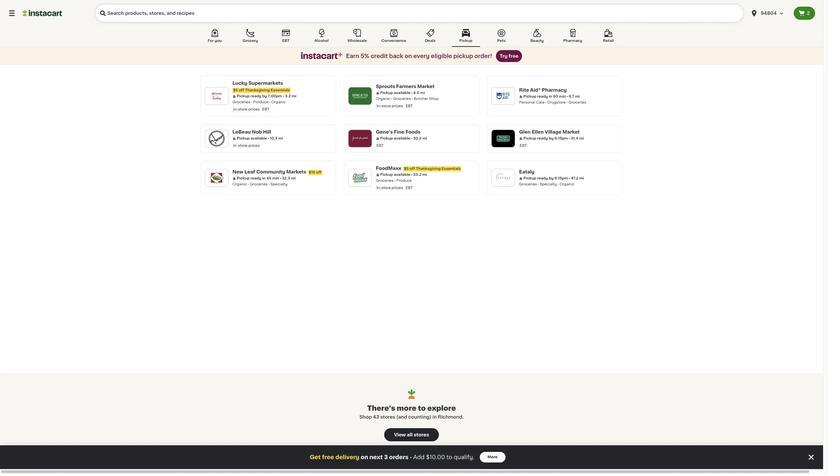 Task type: vqa. For each thing, say whether or not it's contained in the screenshot.
Personal Care Drugstore Groceries
yes



Task type: describe. For each thing, give the bounding box(es) containing it.
order!
[[475, 53, 492, 59]]

30.2 mi
[[414, 137, 427, 140]]

essentials inside foodmaxx $5 off thanksgiving essentials
[[442, 167, 461, 171]]

free for try
[[509, 54, 519, 58]]

view all stores
[[394, 433, 429, 437]]

pickup for 6.7 mi
[[524, 95, 537, 98]]

organic groceries specialty
[[233, 183, 288, 186]]

in-store prices ebt for foodmaxx
[[377, 186, 413, 190]]

in- for 3.2 mi
[[233, 108, 238, 111]]

more
[[488, 455, 498, 459]]

sprouts farmers market
[[376, 84, 435, 89]]

groceries produce
[[376, 179, 412, 183]]

groceries down 6.7 mi
[[569, 101, 587, 104]]

fine
[[394, 130, 405, 134]]

credit
[[371, 53, 388, 59]]

by for eataly
[[549, 177, 554, 180]]

2 button
[[794, 7, 816, 20]]

prices for 3.2 mi
[[249, 108, 260, 111]]

off inside new leaf community markets $15 off
[[316, 171, 322, 174]]

beauty button
[[523, 28, 552, 47]]

pickup ready by 6:15pm for eataly
[[524, 177, 569, 180]]

33.2
[[414, 173, 422, 177]]

retail button
[[595, 28, 623, 47]]

mi for eataly
[[580, 177, 584, 180]]

prices for 4.0 mi
[[392, 104, 403, 108]]

lebeau
[[233, 130, 251, 134]]

leaf
[[245, 170, 255, 174]]

$15
[[309, 171, 315, 174]]

instacart image
[[22, 9, 62, 17]]

hill
[[263, 130, 271, 134]]

Search field
[[95, 4, 744, 22]]

in-store prices
[[233, 144, 260, 148]]

sprouts farmers market logo image
[[352, 87, 369, 105]]

supermarkets
[[249, 81, 283, 85]]

mi for rite aid® pharmacy
[[576, 95, 580, 98]]

pets button
[[488, 28, 516, 47]]

pickup for 4.0 mi
[[380, 91, 393, 95]]

6:15pm for eataly
[[555, 177, 569, 180]]

store for 4.0 mi
[[382, 104, 391, 108]]

organic down 7:00pm
[[271, 100, 286, 104]]

off inside lucky supermarkets $5 off thanksgiving essentials
[[239, 88, 244, 92]]

mi right 3.2
[[292, 94, 297, 98]]

drugstore
[[548, 101, 566, 104]]

village
[[545, 130, 562, 134]]

for
[[208, 39, 214, 43]]

pickup for 3.2 mi
[[237, 94, 250, 98]]

foodmaxx $5 off thanksgiving essentials
[[376, 166, 461, 171]]

mi right 33.2
[[423, 173, 427, 177]]

rite
[[520, 88, 529, 92]]

store down lebeau
[[238, 144, 248, 148]]

pickup ready in 60 min
[[524, 95, 566, 98]]

eataly
[[520, 170, 535, 174]]

in- for 33.2 mi
[[377, 186, 382, 190]]

4.0
[[414, 91, 420, 95]]

you
[[215, 39, 222, 43]]

richmond.
[[438, 415, 464, 419]]

there's more to explore shop 43 stores (and counting) in richmond.
[[360, 405, 464, 419]]

counting)
[[409, 415, 432, 419]]

ready for eataly
[[538, 177, 548, 180]]

add
[[414, 455, 425, 460]]

0 vertical spatial on
[[405, 53, 412, 59]]

try
[[500, 54, 508, 58]]

groceries down sprouts farmers market on the top of the page
[[393, 97, 411, 101]]

in- down lebeau
[[233, 144, 238, 148]]

pickup for 33.2 mi
[[380, 173, 393, 177]]

alcohol
[[315, 39, 329, 43]]

pharmacy inside pharmacy button
[[564, 39, 583, 43]]

deals button
[[416, 28, 445, 47]]

convenience
[[382, 39, 406, 43]]

shop categories tab list
[[201, 28, 623, 47]]

$5 inside lucky supermarkets $5 off thanksgiving essentials
[[233, 88, 238, 92]]

earn 5% credit back on every eligible pickup order!
[[346, 53, 492, 59]]

min for pickup ready in 45 min
[[272, 177, 279, 180]]

retail
[[603, 39, 614, 43]]

available for farmers
[[394, 91, 411, 95]]

mi down the markets
[[291, 177, 296, 180]]

ready up groceries produce organic
[[251, 94, 261, 98]]

3.2 mi
[[285, 94, 297, 98]]

ready for rite aid® pharmacy
[[538, 95, 548, 98]]

$10.00
[[426, 455, 445, 460]]

gene's
[[376, 130, 393, 134]]

earn
[[346, 53, 359, 59]]

pickup for 10.3 mi
[[237, 137, 250, 140]]

pickup available for fine
[[380, 137, 411, 140]]

ebt button
[[272, 28, 300, 47]]

gene's fine foods
[[376, 130, 421, 134]]

grocery button
[[236, 28, 265, 47]]

groceries down eataly
[[520, 183, 537, 186]]

•
[[410, 455, 412, 460]]

rite aid® pharmacy
[[520, 88, 567, 92]]

wholesale button
[[343, 28, 372, 47]]

pickup available for nob
[[237, 137, 267, 140]]

try free
[[500, 54, 519, 58]]

pickup button
[[452, 28, 480, 47]]

eataly logo image
[[495, 169, 512, 186]]

grocery
[[243, 39, 258, 43]]

mi for glen ellen village market
[[580, 137, 584, 140]]

orders
[[389, 455, 409, 460]]

foodmaxx
[[376, 166, 402, 171]]

foodmaxx logo image
[[352, 169, 369, 186]]

essentials inside lucky supermarkets $5 off thanksgiving essentials
[[271, 88, 290, 92]]

1 horizontal spatial market
[[563, 130, 580, 134]]

lucky
[[233, 81, 248, 85]]

47.2
[[571, 177, 579, 180]]

for you button
[[201, 28, 229, 47]]

pickup
[[454, 53, 473, 59]]

pickup ready by 7:00pm
[[237, 94, 282, 98]]

pharmacy button
[[559, 28, 587, 47]]

available for nob
[[251, 137, 267, 140]]

4.0 mi
[[414, 91, 425, 95]]

for you
[[208, 39, 222, 43]]

produce for groceries produce
[[397, 179, 412, 183]]

6.7 mi
[[569, 95, 580, 98]]

33.2 mi
[[414, 173, 427, 177]]

mi for gene's fine foods
[[423, 137, 427, 140]]

more
[[397, 405, 417, 412]]

6.7
[[569, 95, 575, 98]]

lucky supermarkets $5 off thanksgiving essentials
[[233, 81, 290, 92]]

more button
[[480, 452, 506, 463]]



Task type: locate. For each thing, give the bounding box(es) containing it.
32.3 mi
[[282, 177, 296, 180]]

prices down groceries produce
[[392, 186, 403, 190]]

prices down groceries produce organic
[[249, 108, 260, 111]]

thanksgiving
[[245, 88, 270, 92], [416, 167, 441, 171]]

stores inside there's more to explore shop 43 stores (and counting) in richmond.
[[381, 415, 396, 419]]

$5 inside foodmaxx $5 off thanksgiving essentials
[[404, 167, 409, 171]]

pickup up personal
[[524, 95, 537, 98]]

2 horizontal spatial off
[[410, 167, 415, 171]]

0 horizontal spatial off
[[239, 88, 244, 92]]

on left next
[[361, 455, 368, 460]]

ready up organic groceries specialty
[[251, 177, 261, 180]]

prices
[[392, 104, 403, 108], [249, 108, 260, 111], [249, 144, 260, 148], [392, 186, 403, 190]]

0 horizontal spatial free
[[322, 455, 334, 460]]

pickup ready in 45 min
[[237, 177, 279, 180]]

10.3 mi
[[270, 137, 283, 140]]

groceries down foodmaxx
[[376, 179, 394, 183]]

groceries produce organic
[[233, 100, 286, 104]]

pickup for 47.2 mi
[[524, 177, 537, 180]]

treatment tracker modal dialog
[[0, 446, 824, 469]]

shop
[[429, 97, 439, 101], [360, 415, 372, 419]]

(and
[[397, 415, 407, 419]]

1 vertical spatial essentials
[[442, 167, 461, 171]]

47.2 mi
[[571, 177, 584, 180]]

pickup
[[460, 39, 473, 43], [380, 91, 393, 95], [237, 94, 250, 98], [524, 95, 537, 98], [237, 137, 250, 140], [380, 137, 393, 140], [524, 137, 537, 140], [380, 173, 393, 177], [237, 177, 250, 180], [524, 177, 537, 180]]

shop left 43
[[360, 415, 372, 419]]

1 vertical spatial in
[[262, 177, 266, 180]]

1 horizontal spatial specialty
[[540, 183, 557, 186]]

thanksgiving inside foodmaxx $5 off thanksgiving essentials
[[416, 167, 441, 171]]

1 horizontal spatial thanksgiving
[[416, 167, 441, 171]]

45
[[267, 177, 272, 180]]

ready up care
[[538, 95, 548, 98]]

available for fine
[[394, 137, 411, 140]]

mi right the 31.4
[[580, 137, 584, 140]]

gene's fine foods logo image
[[352, 130, 369, 147]]

0 vertical spatial 6:15pm
[[555, 137, 569, 140]]

back
[[389, 53, 404, 59]]

in- up lebeau
[[233, 108, 238, 111]]

$5 down lucky at left top
[[233, 88, 238, 92]]

1 horizontal spatial $5
[[404, 167, 409, 171]]

pickup up pickup
[[460, 39, 473, 43]]

prices for 33.2 mi
[[392, 186, 403, 190]]

mi
[[421, 91, 425, 95], [292, 94, 297, 98], [576, 95, 580, 98], [279, 137, 283, 140], [423, 137, 427, 140], [580, 137, 584, 140], [423, 173, 427, 177], [291, 177, 296, 180], [580, 177, 584, 180]]

to inside there's more to explore shop 43 stores (and counting) in richmond.
[[418, 405, 426, 412]]

2 vertical spatial by
[[549, 177, 554, 180]]

0 vertical spatial produce
[[253, 100, 269, 104]]

organic groceries butcher shop
[[376, 97, 439, 101]]

pickup available down sprouts
[[380, 91, 411, 95]]

pickup for 30.2 mi
[[380, 137, 393, 140]]

try free button
[[496, 50, 523, 62]]

by down glen ellen village market
[[549, 137, 554, 140]]

pickup available down lebeau nob hill
[[237, 137, 267, 140]]

0 vertical spatial pharmacy
[[564, 39, 583, 43]]

0 vertical spatial free
[[509, 54, 519, 58]]

available down fine
[[394, 137, 411, 140]]

2 vertical spatial in
[[433, 415, 437, 419]]

1 vertical spatial stores
[[414, 433, 429, 437]]

view all stores button
[[384, 428, 439, 442]]

thanksgiving up pickup ready by 7:00pm
[[245, 88, 270, 92]]

by up groceries produce organic
[[262, 94, 267, 98]]

markets
[[286, 170, 306, 174]]

1 vertical spatial by
[[549, 137, 554, 140]]

thanksgiving up the 33.2 mi
[[416, 167, 441, 171]]

pets
[[498, 39, 506, 43]]

in for 45
[[262, 177, 266, 180]]

store for 33.2 mi
[[382, 186, 391, 190]]

market
[[418, 84, 435, 89], [563, 130, 580, 134]]

delivery
[[336, 455, 360, 460]]

stores down there's
[[381, 415, 396, 419]]

$5
[[233, 88, 238, 92], [404, 167, 409, 171]]

0 vertical spatial shop
[[429, 97, 439, 101]]

0 vertical spatial stores
[[381, 415, 396, 419]]

pickup available for farmers
[[380, 91, 411, 95]]

new leaf community markets $15 off
[[233, 170, 322, 174]]

0 horizontal spatial min
[[272, 177, 279, 180]]

ready up groceries specialty organic on the top right of page
[[538, 177, 548, 180]]

43
[[373, 415, 379, 419]]

0 horizontal spatial on
[[361, 455, 368, 460]]

5%
[[361, 53, 370, 59]]

1 vertical spatial on
[[361, 455, 368, 460]]

1 horizontal spatial shop
[[429, 97, 439, 101]]

store down sprouts
[[382, 104, 391, 108]]

prices down organic groceries butcher shop
[[392, 104, 403, 108]]

1 horizontal spatial off
[[316, 171, 322, 174]]

1 horizontal spatial produce
[[397, 179, 412, 183]]

1 vertical spatial market
[[563, 130, 580, 134]]

deals
[[425, 39, 436, 43]]

pickup down lebeau
[[237, 137, 250, 140]]

on inside get free delivery on next 3 orders • add $10.00 to qualify.
[[361, 455, 368, 460]]

sprouts
[[376, 84, 395, 89]]

0 horizontal spatial in
[[262, 177, 266, 180]]

0 vertical spatial $5
[[233, 88, 238, 92]]

mi for lebeau nob hill
[[279, 137, 283, 140]]

ebt
[[283, 39, 290, 43], [406, 104, 413, 108], [263, 108, 270, 111], [377, 144, 384, 148], [520, 144, 527, 148], [406, 186, 413, 190]]

1 vertical spatial pharmacy
[[542, 88, 567, 92]]

2
[[808, 11, 811, 16]]

get free delivery on next 3 orders • add $10.00 to qualify.
[[310, 455, 475, 460]]

ready down the ellen
[[538, 137, 548, 140]]

mi right "30.2"
[[423, 137, 427, 140]]

mi right 6.7 on the right of the page
[[576, 95, 580, 98]]

pickup down glen
[[524, 137, 537, 140]]

ready
[[251, 94, 261, 98], [538, 95, 548, 98], [538, 137, 548, 140], [251, 177, 261, 180], [538, 177, 548, 180]]

off inside foodmaxx $5 off thanksgiving essentials
[[410, 167, 415, 171]]

lebeau nob hill logo image
[[208, 130, 225, 147]]

rite aid® pharmacy logo image
[[495, 87, 512, 105]]

mi up butcher
[[421, 91, 425, 95]]

1 vertical spatial shop
[[360, 415, 372, 419]]

get
[[310, 455, 321, 460]]

pickup available
[[380, 91, 411, 95], [237, 137, 267, 140], [380, 137, 411, 140], [380, 173, 411, 177]]

1 vertical spatial min
[[272, 177, 279, 180]]

in- down sprouts
[[377, 104, 382, 108]]

produce down foodmaxx $5 off thanksgiving essentials
[[397, 179, 412, 183]]

31.4
[[571, 137, 579, 140]]

pickup down eataly
[[524, 177, 537, 180]]

31.4 mi
[[571, 137, 584, 140]]

groceries down pickup ready in 45 min
[[250, 183, 268, 186]]

0 horizontal spatial specialty
[[271, 183, 288, 186]]

in- for 4.0 mi
[[377, 104, 382, 108]]

organic down new on the left of the page
[[233, 183, 247, 186]]

glen
[[520, 130, 531, 134]]

available down sprouts farmers market on the top of the page
[[394, 91, 411, 95]]

1 vertical spatial to
[[447, 455, 453, 460]]

94804
[[761, 11, 777, 16]]

0 vertical spatial market
[[418, 84, 435, 89]]

6:15pm for glen ellen village market
[[555, 137, 569, 140]]

in-store prices ebt down groceries produce
[[377, 186, 413, 190]]

store down groceries produce
[[382, 186, 391, 190]]

thanksgiving inside lucky supermarkets $5 off thanksgiving essentials
[[245, 88, 270, 92]]

1 horizontal spatial essentials
[[442, 167, 461, 171]]

free inside get free delivery on next 3 orders • add $10.00 to qualify.
[[322, 455, 334, 460]]

94804 button
[[747, 4, 794, 22], [751, 4, 790, 22]]

1 vertical spatial pickup ready by 6:15pm
[[524, 177, 569, 180]]

0 horizontal spatial to
[[418, 405, 426, 412]]

1 vertical spatial thanksgiving
[[416, 167, 441, 171]]

$5 up groceries produce
[[404, 167, 409, 171]]

0 horizontal spatial market
[[418, 84, 435, 89]]

lebeau nob hill
[[233, 130, 271, 134]]

pickup available down the gene's fine foods
[[380, 137, 411, 140]]

in-store prices ebt down groceries produce organic
[[233, 108, 270, 111]]

available down nob
[[251, 137, 267, 140]]

convenience button
[[379, 28, 409, 47]]

0 vertical spatial essentials
[[271, 88, 290, 92]]

store for 3.2 mi
[[238, 108, 248, 111]]

in left the 45
[[262, 177, 266, 180]]

explore
[[428, 405, 456, 412]]

in for 60
[[549, 95, 553, 98]]

1 horizontal spatial stores
[[414, 433, 429, 437]]

2 horizontal spatial in
[[549, 95, 553, 98]]

2 94804 button from the left
[[751, 4, 790, 22]]

1 horizontal spatial free
[[509, 54, 519, 58]]

to inside get free delivery on next 3 orders • add $10.00 to qualify.
[[447, 455, 453, 460]]

free inside button
[[509, 54, 519, 58]]

there's
[[367, 405, 396, 412]]

2 pickup ready by 6:15pm from the top
[[524, 177, 569, 180]]

eligible
[[431, 53, 452, 59]]

glen ellen village market logo image
[[495, 130, 512, 147]]

shop right butcher
[[429, 97, 439, 101]]

30.2
[[414, 137, 422, 140]]

1 6:15pm from the top
[[555, 137, 569, 140]]

pickup down foodmaxx
[[380, 173, 393, 177]]

0 horizontal spatial $5
[[233, 88, 238, 92]]

off up 33.2
[[410, 167, 415, 171]]

1 94804 button from the left
[[747, 4, 794, 22]]

pickup for 31.4 mi
[[524, 137, 537, 140]]

min for pickup ready in 60 min
[[559, 95, 566, 98]]

prices down lebeau nob hill
[[249, 144, 260, 148]]

10.3
[[270, 137, 278, 140]]

view all stores link
[[384, 428, 439, 442]]

0 vertical spatial to
[[418, 405, 426, 412]]

free right try on the right top
[[509, 54, 519, 58]]

in-store prices ebt down organic groceries butcher shop
[[377, 104, 413, 108]]

off
[[239, 88, 244, 92], [410, 167, 415, 171], [316, 171, 322, 174]]

shop inside there's more to explore shop 43 stores (and counting) in richmond.
[[360, 415, 372, 419]]

lucky supermarkets logo image
[[208, 87, 225, 105]]

0 vertical spatial in
[[549, 95, 553, 98]]

min
[[559, 95, 566, 98], [272, 177, 279, 180]]

0 vertical spatial pickup ready by 6:15pm
[[524, 137, 569, 140]]

off down lucky at left top
[[239, 88, 244, 92]]

32.3
[[282, 177, 290, 180]]

free right get
[[322, 455, 334, 460]]

1 vertical spatial produce
[[397, 179, 412, 183]]

7:00pm
[[268, 94, 282, 98]]

60
[[554, 95, 559, 98]]

None search field
[[95, 4, 744, 22]]

market up the 4.0 mi
[[418, 84, 435, 89]]

produce for groceries produce organic
[[253, 100, 269, 104]]

on right back
[[405, 53, 412, 59]]

in inside there's more to explore shop 43 stores (and counting) in richmond.
[[433, 415, 437, 419]]

to right $10.00
[[447, 455, 453, 460]]

1 vertical spatial free
[[322, 455, 334, 460]]

0 vertical spatial thanksgiving
[[245, 88, 270, 92]]

organic down sprouts
[[376, 97, 391, 101]]

0 vertical spatial by
[[262, 94, 267, 98]]

0 vertical spatial min
[[559, 95, 566, 98]]

in-store prices ebt for lucky supermarkets
[[233, 108, 270, 111]]

ebt inside ebt "button"
[[283, 39, 290, 43]]

market up the 31.4
[[563, 130, 580, 134]]

2 6:15pm from the top
[[555, 177, 569, 180]]

0 horizontal spatial essentials
[[271, 88, 290, 92]]

stores inside button
[[414, 433, 429, 437]]

6:15pm down village
[[555, 137, 569, 140]]

pickup inside button
[[460, 39, 473, 43]]

mi right 47.2
[[580, 177, 584, 180]]

0 horizontal spatial shop
[[360, 415, 372, 419]]

all
[[407, 433, 413, 437]]

2 specialty from the left
[[540, 183, 557, 186]]

1 specialty from the left
[[271, 183, 288, 186]]

1 horizontal spatial in
[[433, 415, 437, 419]]

stores right the all
[[414, 433, 429, 437]]

1 horizontal spatial on
[[405, 53, 412, 59]]

in left 60
[[549, 95, 553, 98]]

store down groceries produce organic
[[238, 108, 248, 111]]

new
[[233, 170, 244, 174]]

mi for sprouts farmers market
[[421, 91, 425, 95]]

pickup down new on the left of the page
[[237, 177, 250, 180]]

produce down pickup ready by 7:00pm
[[253, 100, 269, 104]]

0 horizontal spatial stores
[[381, 415, 396, 419]]

1 vertical spatial $5
[[404, 167, 409, 171]]

1 horizontal spatial to
[[447, 455, 453, 460]]

pickup ready by 6:15pm down glen ellen village market
[[524, 137, 569, 140]]

available up groceries produce
[[394, 173, 411, 177]]

every
[[414, 53, 430, 59]]

wholesale
[[348, 39, 367, 43]]

care
[[536, 101, 545, 104]]

in down explore in the bottom right of the page
[[433, 415, 437, 419]]

1 pickup ready by 6:15pm from the top
[[524, 137, 569, 140]]

by up groceries specialty organic on the top right of page
[[549, 177, 554, 180]]

in- down groceries produce
[[377, 186, 382, 190]]

produce
[[253, 100, 269, 104], [397, 179, 412, 183]]

glen ellen village market
[[520, 130, 580, 134]]

ready for glen ellen village market
[[538, 137, 548, 140]]

mi right 10.3
[[279, 137, 283, 140]]

pickup available up groceries produce
[[380, 173, 411, 177]]

qualify.
[[454, 455, 475, 460]]

off right $15
[[316, 171, 322, 174]]

pickup ready by 6:15pm up groceries specialty organic on the top right of page
[[524, 177, 569, 180]]

3
[[384, 455, 388, 460]]

pickup down sprouts
[[380, 91, 393, 95]]

groceries down pickup ready by 7:00pm
[[233, 100, 251, 104]]

min right 60
[[559, 95, 566, 98]]

pickup down lucky at left top
[[237, 94, 250, 98]]

farmers
[[396, 84, 417, 89]]

store
[[382, 104, 391, 108], [238, 108, 248, 111], [238, 144, 248, 148], [382, 186, 391, 190]]

pickup ready by 6:15pm for glen ellen village market
[[524, 137, 569, 140]]

personal care drugstore groceries
[[520, 101, 587, 104]]

0 horizontal spatial produce
[[253, 100, 269, 104]]

pickup down gene's
[[380, 137, 393, 140]]

organic down 47.2
[[560, 183, 575, 186]]

min down new leaf community markets $15 off
[[272, 177, 279, 180]]

1 horizontal spatial min
[[559, 95, 566, 98]]

1 vertical spatial 6:15pm
[[555, 177, 569, 180]]

pickup for 32.3 mi
[[237, 177, 250, 180]]

to up the counting)
[[418, 405, 426, 412]]

6:15pm left 47.2
[[555, 177, 569, 180]]

0 horizontal spatial thanksgiving
[[245, 88, 270, 92]]

new leaf community markets logo image
[[208, 169, 225, 186]]

by for glen ellen village market
[[549, 137, 554, 140]]

free for get
[[322, 455, 334, 460]]

nob
[[252, 130, 262, 134]]



